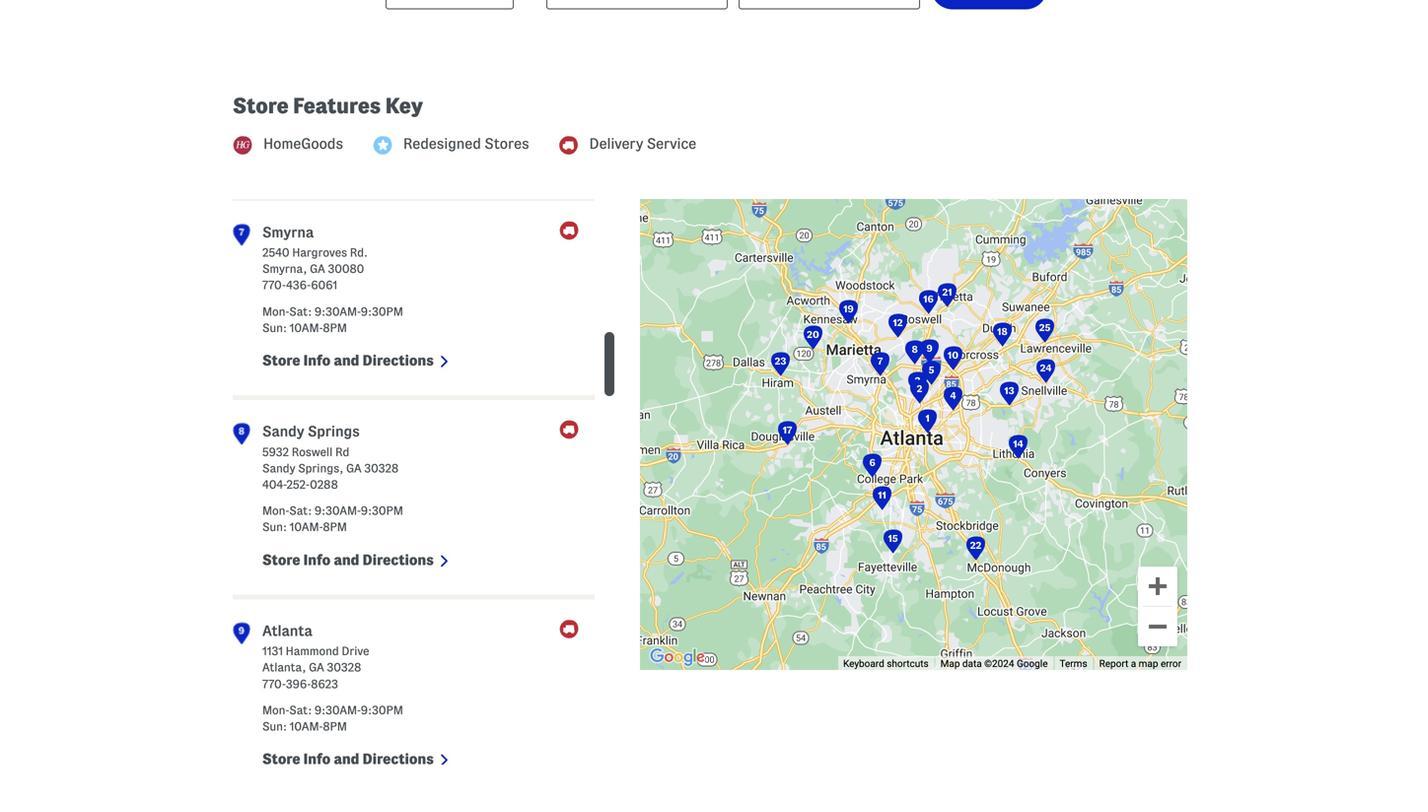 Task type: vqa. For each thing, say whether or not it's contained in the screenshot.
MON- to the middle
yes



Task type: describe. For each thing, give the bounding box(es) containing it.
google image
[[645, 645, 710, 671]]

terms link
[[1060, 659, 1087, 670]]

, for smyrna
[[303, 263, 307, 275]]

map
[[1139, 659, 1158, 670]]

data
[[962, 659, 982, 670]]

9:30pm for sandy springs
[[361, 505, 403, 517]]

report
[[1099, 659, 1129, 670]]

sat: for atlanta
[[289, 705, 312, 717]]

sandy springs
[[262, 424, 360, 440]]

features
[[293, 94, 381, 117]]

, inside 5932 roswell rd sandy springs , ga 30328 404-252-0288
[[340, 462, 344, 475]]

252-
[[287, 479, 310, 491]]

sun: for atlanta
[[262, 721, 287, 733]]

30328 inside 5932 roswell rd sandy springs , ga 30328 404-252-0288
[[364, 462, 399, 475]]

keyboard
[[843, 659, 884, 670]]

store for smyrna
[[262, 353, 300, 369]]

error
[[1161, 659, 1182, 670]]

404-
[[262, 479, 287, 491]]

keyboard shortcuts button
[[843, 658, 929, 671]]

hammond
[[286, 646, 339, 658]]

and for atlanta
[[334, 752, 359, 768]]

store info and directions for atlanta
[[262, 752, 434, 768]]

2540 hargroves rd. smyrna , ga 30080 770-436-6061
[[262, 247, 368, 292]]

mon-sat: 9:30am-9:30pm sun: 10am-8pm for atlanta
[[262, 705, 403, 733]]

homegoods
[[263, 136, 343, 152]]

google
[[1017, 659, 1048, 670]]

1 atlanta from the top
[[262, 623, 312, 639]]

service
[[647, 136, 696, 152]]

store info and directions link for atlanta
[[262, 752, 434, 768]]

sat: for smyrna
[[289, 306, 312, 318]]

770- for atlanta
[[262, 678, 286, 691]]

and for smyrna
[[334, 353, 359, 369]]

436-
[[286, 279, 311, 292]]

store info and directions link for smyrna
[[262, 353, 434, 369]]

sun: for sandy springs
[[262, 521, 287, 534]]

delivery service
[[589, 136, 696, 152]]

store info and directions for sandy springs
[[262, 552, 434, 568]]

redesigned stores
[[403, 136, 529, 152]]

report a map error
[[1099, 659, 1182, 670]]

redesigned
[[403, 136, 481, 152]]

10am- for smyrna
[[290, 322, 323, 334]]

9:30am- for sandy springs
[[315, 505, 361, 517]]

mon- for atlanta
[[262, 705, 289, 717]]

5932 roswell rd sandy springs , ga 30328 404-252-0288
[[262, 446, 399, 491]]

©2024
[[984, 659, 1014, 670]]

directions for atlanta
[[363, 752, 434, 768]]

ga inside 5932 roswell rd sandy springs , ga 30328 404-252-0288
[[346, 462, 362, 475]]

mon- for sandy springs
[[262, 505, 289, 517]]

keyboard shortcuts
[[843, 659, 929, 670]]

mon-sat: 9:30am-9:30pm sun: 10am-8pm for smyrna
[[262, 306, 403, 334]]

mon- for smyrna
[[262, 306, 289, 318]]

8623
[[311, 678, 338, 691]]

1131
[[262, 646, 283, 658]]

info for atlanta
[[303, 752, 331, 768]]

drive
[[342, 646, 369, 658]]



Task type: locate. For each thing, give the bounding box(es) containing it.
0 vertical spatial sun:
[[262, 322, 287, 334]]

3 10am- from the top
[[290, 721, 323, 733]]

3 directions from the top
[[363, 752, 434, 768]]

directions for sandy springs
[[363, 552, 434, 568]]

770- inside 1131 hammond drive atlanta , ga 30328 770-396-8623
[[262, 678, 286, 691]]

sandy
[[262, 424, 304, 440], [262, 462, 295, 475]]

9:30am- down 8623
[[315, 705, 361, 717]]

and
[[334, 353, 359, 369], [334, 552, 359, 568], [334, 752, 359, 768]]

ga for smyrna
[[310, 263, 325, 275]]

1 directions from the top
[[363, 353, 434, 369]]

0 vertical spatial 770-
[[262, 279, 286, 292]]

City text field
[[547, 0, 728, 9]]

9:30pm down 5932 roswell rd sandy springs , ga 30328 404-252-0288
[[361, 505, 403, 517]]

terms
[[1060, 659, 1087, 670]]

shortcuts
[[887, 659, 929, 670]]

770- inside "2540 hargroves rd. smyrna , ga 30080 770-436-6061"
[[262, 279, 286, 292]]

2 vertical spatial ,
[[302, 662, 306, 674]]

3 9:30am- from the top
[[315, 705, 361, 717]]

springs up rd
[[308, 424, 360, 440]]

2 smyrna from the top
[[262, 263, 303, 275]]

8pm
[[323, 322, 347, 334], [323, 521, 347, 534], [323, 721, 347, 733]]

1 vertical spatial sandy
[[262, 462, 295, 475]]

1 sandy from the top
[[262, 424, 304, 440]]

0 vertical spatial mon-sat: 9:30am-9:30pm sun: 10am-8pm
[[262, 306, 403, 334]]

2 result number image from the top
[[233, 423, 251, 446]]

3 sun: from the top
[[262, 721, 287, 733]]

1 vertical spatial 9:30pm
[[361, 505, 403, 517]]

smyrna up 2540
[[262, 224, 314, 240]]

0 vertical spatial atlanta
[[262, 623, 312, 639]]

,
[[303, 263, 307, 275], [340, 462, 344, 475], [302, 662, 306, 674]]

3 store info and directions from the top
[[262, 752, 434, 768]]

store down 396-
[[262, 752, 300, 768]]

9:30am- down 0288
[[315, 505, 361, 517]]

3 9:30pm from the top
[[361, 705, 403, 717]]

3 info from the top
[[303, 752, 331, 768]]

, for atlanta
[[302, 662, 306, 674]]

result number image
[[233, 224, 251, 246], [233, 423, 251, 446]]

rd.
[[350, 247, 368, 259]]

10am- for sandy springs
[[290, 521, 323, 534]]

9:30pm for smyrna
[[361, 306, 403, 318]]

2 vertical spatial mon-
[[262, 705, 289, 717]]

sandy down 5932
[[262, 462, 295, 475]]

store info and directions link down 0288
[[262, 552, 434, 568]]

1 vertical spatial sat:
[[289, 505, 312, 517]]

396-
[[286, 678, 311, 691]]

1 vertical spatial result number image
[[233, 423, 251, 446]]

770-
[[262, 279, 286, 292], [262, 678, 286, 691]]

2 vertical spatial directions
[[363, 752, 434, 768]]

ga inside "2540 hargroves rd. smyrna , ga 30080 770-436-6061"
[[310, 263, 325, 275]]

hargroves
[[292, 247, 347, 259]]

store info and directions link
[[262, 353, 434, 369], [262, 552, 434, 568], [262, 752, 434, 768]]

8pm down 6061
[[323, 322, 347, 334]]

1 9:30pm from the top
[[361, 306, 403, 318]]

10am-
[[290, 322, 323, 334], [290, 521, 323, 534], [290, 721, 323, 733]]

0 vertical spatial mon-
[[262, 306, 289, 318]]

1 vertical spatial 10am-
[[290, 521, 323, 534]]

2 vertical spatial sun:
[[262, 721, 287, 733]]

key
[[385, 94, 423, 117]]

1 vertical spatial directions
[[363, 552, 434, 568]]

2 store info and directions from the top
[[262, 552, 434, 568]]

ga down hargroves
[[310, 263, 325, 275]]

0 vertical spatial springs
[[308, 424, 360, 440]]

store info and directions down 0288
[[262, 552, 434, 568]]

1 smyrna from the top
[[262, 224, 314, 240]]

9:30am- for smyrna
[[315, 306, 361, 318]]

ga down hammond
[[309, 662, 324, 674]]

1 vertical spatial sun:
[[262, 521, 287, 534]]

info down 0288
[[303, 552, 331, 568]]

ga inside 1131 hammond drive atlanta , ga 30328 770-396-8623
[[309, 662, 324, 674]]

2 vertical spatial info
[[303, 752, 331, 768]]

and down 6061
[[334, 353, 359, 369]]

1 result number image from the top
[[233, 224, 251, 246]]

0 vertical spatial store info and directions link
[[262, 353, 434, 369]]

1 vertical spatial and
[[334, 552, 359, 568]]

2 9:30pm from the top
[[361, 505, 403, 517]]

1 info from the top
[[303, 353, 331, 369]]

mon-
[[262, 306, 289, 318], [262, 505, 289, 517], [262, 705, 289, 717]]

1 vertical spatial ,
[[340, 462, 344, 475]]

store info and directions
[[262, 353, 434, 369], [262, 552, 434, 568], [262, 752, 434, 768]]

mon-sat: 9:30am-9:30pm sun: 10am-8pm down 8623
[[262, 705, 403, 733]]

stores
[[485, 136, 529, 152]]

770- down 1131
[[262, 678, 286, 691]]

9:30am-
[[315, 306, 361, 318], [315, 505, 361, 517], [315, 705, 361, 717]]

1 store info and directions link from the top
[[262, 353, 434, 369]]

smyrna inside "2540 hargroves rd. smyrna , ga 30080 770-436-6061"
[[262, 263, 303, 275]]

springs
[[308, 424, 360, 440], [298, 462, 340, 475]]

1 vertical spatial ga
[[346, 462, 362, 475]]

2 vertical spatial store info and directions link
[[262, 752, 434, 768]]

atlanta
[[262, 623, 312, 639], [262, 662, 302, 674]]

store info and directions down 6061
[[262, 353, 434, 369]]

sun: down 396-
[[262, 721, 287, 733]]

770- down 2540
[[262, 279, 286, 292]]

3 8pm from the top
[[323, 721, 347, 733]]

sat: down 396-
[[289, 705, 312, 717]]

1 8pm from the top
[[323, 322, 347, 334]]

mon- down 396-
[[262, 705, 289, 717]]

store for sandy springs
[[262, 552, 300, 568]]

2 info from the top
[[303, 552, 331, 568]]

8pm down 0288
[[323, 521, 347, 534]]

10am- down 252-
[[290, 521, 323, 534]]

springs inside 5932 roswell rd sandy springs , ga 30328 404-252-0288
[[298, 462, 340, 475]]

0 vertical spatial ga
[[310, 263, 325, 275]]

10am- down 396-
[[290, 721, 323, 733]]

9:30pm for atlanta
[[361, 705, 403, 717]]

0 vertical spatial 30328
[[364, 462, 399, 475]]

8pm for smyrna
[[323, 322, 347, 334]]

2 10am- from the top
[[290, 521, 323, 534]]

0 vertical spatial store info and directions
[[262, 353, 434, 369]]

1 horizontal spatial 30328
[[364, 462, 399, 475]]

0 vertical spatial ,
[[303, 263, 307, 275]]

0 vertical spatial 9:30am-
[[315, 306, 361, 318]]

2 9:30am- from the top
[[315, 505, 361, 517]]

mon- down 436-
[[262, 306, 289, 318]]

sat: down 436-
[[289, 306, 312, 318]]

info down 8623
[[303, 752, 331, 768]]

1131 hammond drive atlanta , ga 30328 770-396-8623
[[262, 646, 369, 691]]

9:30am- down 6061
[[315, 306, 361, 318]]

, inside 1131 hammond drive atlanta , ga 30328 770-396-8623
[[302, 662, 306, 674]]

1 sun: from the top
[[262, 322, 287, 334]]

0 vertical spatial sandy
[[262, 424, 304, 440]]

1 vertical spatial 9:30am-
[[315, 505, 361, 517]]

2 vertical spatial sat:
[[289, 705, 312, 717]]

1 10am- from the top
[[290, 322, 323, 334]]

ga for atlanta
[[309, 662, 324, 674]]

ga down rd
[[346, 462, 362, 475]]

2 770- from the top
[[262, 678, 286, 691]]

1 vertical spatial 770-
[[262, 678, 286, 691]]

info for sandy springs
[[303, 552, 331, 568]]

ZIP Code telephone field
[[386, 0, 514, 9]]

sat:
[[289, 306, 312, 318], [289, 505, 312, 517], [289, 705, 312, 717]]

0 horizontal spatial 30328
[[327, 662, 361, 674]]

0 vertical spatial result number image
[[233, 224, 251, 246]]

, up 396-
[[302, 662, 306, 674]]

map data ©2024 google
[[941, 659, 1048, 670]]

store info and directions link down 6061
[[262, 353, 434, 369]]

2 mon-sat: 9:30am-9:30pm sun: 10am-8pm from the top
[[262, 505, 403, 534]]

mon-sat: 9:30am-9:30pm sun: 10am-8pm for sandy springs
[[262, 505, 403, 534]]

sandy inside 5932 roswell rd sandy springs , ga 30328 404-252-0288
[[262, 462, 295, 475]]

2 vertical spatial mon-sat: 9:30am-9:30pm sun: 10am-8pm
[[262, 705, 403, 733]]

2 8pm from the top
[[323, 521, 347, 534]]

1 vertical spatial info
[[303, 552, 331, 568]]

8pm for sandy springs
[[323, 521, 347, 534]]

None submit
[[931, 0, 1047, 9]]

1 vertical spatial atlanta
[[262, 662, 302, 674]]

2 vertical spatial 10am-
[[290, 721, 323, 733]]

info for smyrna
[[303, 353, 331, 369]]

result number image for sandy springs
[[233, 423, 251, 446]]

1 vertical spatial store info and directions link
[[262, 552, 434, 568]]

2 vertical spatial 8pm
[[323, 721, 347, 733]]

9:30pm
[[361, 306, 403, 318], [361, 505, 403, 517], [361, 705, 403, 717]]

1 9:30am- from the top
[[315, 306, 361, 318]]

sun: down 436-
[[262, 322, 287, 334]]

store info and directions link down 8623
[[262, 752, 434, 768]]

1 vertical spatial 30328
[[327, 662, 361, 674]]

2 sun: from the top
[[262, 521, 287, 534]]

2540
[[262, 247, 289, 259]]

mon-sat: 9:30am-9:30pm sun: 10am-8pm
[[262, 306, 403, 334], [262, 505, 403, 534], [262, 705, 403, 733]]

info up sandy springs
[[303, 353, 331, 369]]

770- for smyrna
[[262, 279, 286, 292]]

0 vertical spatial 8pm
[[323, 322, 347, 334]]

8pm down 8623
[[323, 721, 347, 733]]

9:30pm down the 30080
[[361, 306, 403, 318]]

1 store info and directions from the top
[[262, 353, 434, 369]]

9:30am- for atlanta
[[315, 705, 361, 717]]

store up homegoods
[[233, 94, 288, 117]]

map region
[[412, 196, 1420, 701]]

2 vertical spatial store info and directions
[[262, 752, 434, 768]]

0 vertical spatial directions
[[363, 353, 434, 369]]

result number image for smyrna
[[233, 224, 251, 246]]

delivery
[[589, 136, 643, 152]]

1 vertical spatial springs
[[298, 462, 340, 475]]

9:30pm down drive
[[361, 705, 403, 717]]

map
[[941, 659, 960, 670]]

3 store info and directions link from the top
[[262, 752, 434, 768]]

2 store info and directions link from the top
[[262, 552, 434, 568]]

2 sandy from the top
[[262, 462, 295, 475]]

1 770- from the top
[[262, 279, 286, 292]]

sun: for smyrna
[[262, 322, 287, 334]]

2 vertical spatial 9:30pm
[[361, 705, 403, 717]]

3 sat: from the top
[[289, 705, 312, 717]]

2 vertical spatial ga
[[309, 662, 324, 674]]

, down rd
[[340, 462, 344, 475]]

1 vertical spatial smyrna
[[262, 263, 303, 275]]

store info and directions down 8623
[[262, 752, 434, 768]]

ga
[[310, 263, 325, 275], [346, 462, 362, 475], [309, 662, 324, 674]]

1 vertical spatial mon-
[[262, 505, 289, 517]]

0 vertical spatial and
[[334, 353, 359, 369]]

store up sandy springs
[[262, 353, 300, 369]]

, up 436-
[[303, 263, 307, 275]]

result number image
[[233, 623, 251, 645]]

5932
[[262, 446, 289, 458]]

info
[[303, 353, 331, 369], [303, 552, 331, 568], [303, 752, 331, 768]]

, inside "2540 hargroves rd. smyrna , ga 30080 770-436-6061"
[[303, 263, 307, 275]]

1 vertical spatial store info and directions
[[262, 552, 434, 568]]

0 vertical spatial smyrna
[[262, 224, 314, 240]]

report a map error link
[[1099, 659, 1182, 670]]

30328
[[364, 462, 399, 475], [327, 662, 361, 674]]

0 vertical spatial info
[[303, 353, 331, 369]]

mon- down 404-
[[262, 505, 289, 517]]

30080
[[328, 263, 364, 275]]

2 sat: from the top
[[289, 505, 312, 517]]

3 mon- from the top
[[262, 705, 289, 717]]

2 atlanta from the top
[[262, 662, 302, 674]]

directions
[[363, 353, 434, 369], [363, 552, 434, 568], [363, 752, 434, 768]]

10am- down 436-
[[290, 322, 323, 334]]

10am- for atlanta
[[290, 721, 323, 733]]

2 directions from the top
[[363, 552, 434, 568]]

1 vertical spatial 8pm
[[323, 521, 347, 534]]

1 sat: from the top
[[289, 306, 312, 318]]

and down 8623
[[334, 752, 359, 768]]

store info and directions link for sandy springs
[[262, 552, 434, 568]]

0 vertical spatial sat:
[[289, 306, 312, 318]]

3 and from the top
[[334, 752, 359, 768]]

1 and from the top
[[334, 353, 359, 369]]

atlanta down 1131
[[262, 662, 302, 674]]

mon-sat: 9:30am-9:30pm sun: 10am-8pm down 6061
[[262, 306, 403, 334]]

30328 inside 1131 hammond drive atlanta , ga 30328 770-396-8623
[[327, 662, 361, 674]]

smyrna down 2540
[[262, 263, 303, 275]]

a
[[1131, 659, 1136, 670]]

store info and directions for smyrna
[[262, 353, 434, 369]]

sun:
[[262, 322, 287, 334], [262, 521, 287, 534], [262, 721, 287, 733]]

mon-sat: 9:30am-9:30pm sun: 10am-8pm down 0288
[[262, 505, 403, 534]]

store down 404-
[[262, 552, 300, 568]]

roswell
[[292, 446, 333, 458]]

8pm for atlanta
[[323, 721, 347, 733]]

sat: for sandy springs
[[289, 505, 312, 517]]

springs up 0288
[[298, 462, 340, 475]]

sun: down 404-
[[262, 521, 287, 534]]

smyrna
[[262, 224, 314, 240], [262, 263, 303, 275]]

sat: down 252-
[[289, 505, 312, 517]]

and down 0288
[[334, 552, 359, 568]]

atlanta inside 1131 hammond drive atlanta , ga 30328 770-396-8623
[[262, 662, 302, 674]]

0 vertical spatial 9:30pm
[[361, 306, 403, 318]]

1 mon- from the top
[[262, 306, 289, 318]]

directions for smyrna
[[363, 353, 434, 369]]

0 vertical spatial 10am-
[[290, 322, 323, 334]]

1 mon-sat: 9:30am-9:30pm sun: 10am-8pm from the top
[[262, 306, 403, 334]]

3 mon-sat: 9:30am-9:30pm sun: 10am-8pm from the top
[[262, 705, 403, 733]]

1 vertical spatial mon-sat: 9:30am-9:30pm sun: 10am-8pm
[[262, 505, 403, 534]]

2 and from the top
[[334, 552, 359, 568]]

2 vertical spatial 9:30am-
[[315, 705, 361, 717]]

2 vertical spatial and
[[334, 752, 359, 768]]

6061
[[311, 279, 337, 292]]

store for atlanta
[[262, 752, 300, 768]]

atlanta up 1131
[[262, 623, 312, 639]]

sandy up 5932
[[262, 424, 304, 440]]

2 mon- from the top
[[262, 505, 289, 517]]

store
[[233, 94, 288, 117], [262, 353, 300, 369], [262, 552, 300, 568], [262, 752, 300, 768]]

0288
[[310, 479, 338, 491]]

and for sandy springs
[[334, 552, 359, 568]]

store features key
[[233, 94, 423, 117]]

rd
[[335, 446, 349, 458]]



